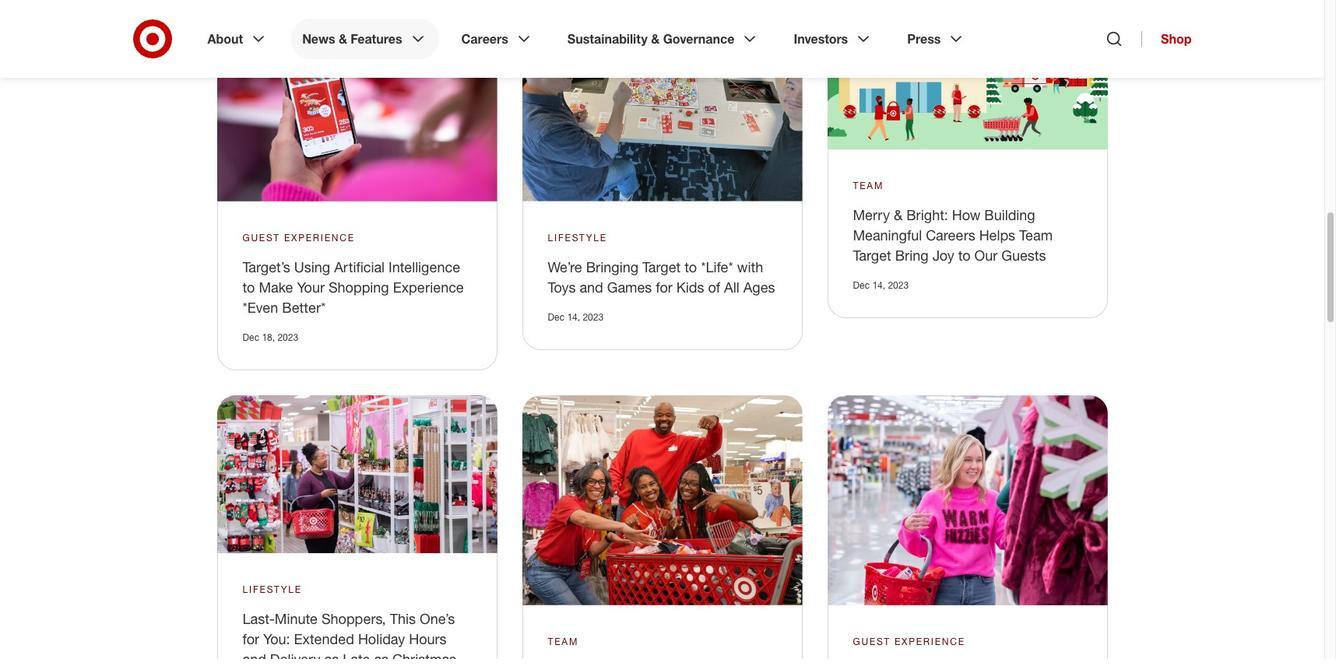 Task type: describe. For each thing, give the bounding box(es) containing it.
sustainability & governance
[[568, 31, 735, 47]]

to inside target's using artificial intelligence to make your shopping experience *even better*
[[243, 279, 255, 296]]

games
[[607, 279, 652, 296]]

merry
[[853, 206, 890, 224]]

investors link
[[783, 19, 884, 59]]

about
[[208, 31, 243, 47]]

of
[[708, 279, 720, 296]]

press
[[907, 31, 941, 47]]

news
[[302, 31, 335, 47]]

0 vertical spatial careers
[[461, 31, 508, 47]]

about link
[[197, 19, 279, 59]]

artificial
[[334, 259, 385, 276]]

target associate creative director ted halbur and senior graphic designer kelvin lee seated at a table playing the game of life: target edition. image
[[522, 0, 802, 202]]

2023 for your
[[278, 332, 298, 344]]

make
[[259, 279, 293, 296]]

lifestyle link for we're
[[548, 232, 607, 246]]

bring
[[895, 247, 929, 264]]

your
[[297, 279, 325, 296]]

experience inside target's using artificial intelligence to make your shopping experience *even better*
[[393, 279, 464, 296]]

joy
[[933, 247, 954, 264]]

*even
[[243, 299, 278, 316]]

using
[[294, 259, 330, 276]]

shopping
[[329, 279, 389, 296]]

team for the topmost "team" link
[[853, 180, 884, 192]]

target's using artificial intelligence to make your shopping experience *even better*
[[243, 259, 464, 316]]

guest experience for right guest experience link
[[853, 636, 966, 648]]

merry & bright: how building meaningful careers helps team target bring joy to our guests
[[853, 206, 1053, 264]]

lifestyle link for last-
[[243, 583, 302, 597]]

with
[[737, 259, 763, 276]]

team inside the merry & bright: how building meaningful careers helps team target bring joy to our guests
[[1019, 227, 1053, 244]]

for inside we're bringing target to *life* with toys and games for kids of all ages
[[656, 279, 673, 296]]

we're
[[548, 259, 582, 276]]

*life*
[[701, 259, 733, 276]]

news & features
[[302, 31, 402, 47]]

last-minute shoppers, this one's for you: extended holiday hours and delivery as late as christm
[[243, 610, 457, 660]]

dec for target's using artificial intelligence to make your shopping experience *even better*
[[243, 332, 259, 344]]

better*
[[282, 299, 326, 316]]

dec for merry & bright: how building meaningful careers helps team target bring joy to our guests
[[853, 280, 870, 291]]

dec for we're bringing target to *life* with toys and games for kids of all ages
[[548, 312, 565, 323]]

you:
[[263, 631, 290, 648]]

guests
[[1002, 247, 1046, 264]]

2 as from the left
[[374, 651, 389, 660]]

1 vertical spatial team link
[[548, 635, 579, 649]]

extended
[[294, 631, 354, 648]]

an illustration showing team members working at a target store and distribution center while snow falls. image
[[827, 0, 1108, 150]]

for inside the last-minute shoppers, this one's for you: extended holiday hours and delivery as late as christm
[[243, 631, 259, 648]]

and inside the last-minute shoppers, this one's for you: extended holiday hours and delivery as late as christm
[[243, 651, 266, 660]]

bringing
[[586, 259, 639, 276]]

lifestyle for we're
[[548, 232, 607, 244]]

1 horizontal spatial guest experience link
[[853, 635, 966, 649]]

hours
[[409, 631, 447, 648]]

last-
[[243, 610, 275, 628]]

18,
[[262, 332, 275, 344]]

chief guest experience officer cara sylvester walks through a target store holding a red shopping basket. image
[[827, 396, 1108, 606]]

all
[[724, 279, 740, 296]]

target inside we're bringing target to *life* with toys and games for kids of all ages
[[642, 259, 681, 276]]

we're bringing target to *life* with toys and games for kids of all ages link
[[548, 259, 775, 296]]

shop link
[[1142, 31, 1192, 47]]

experience for right guest experience link
[[895, 636, 966, 648]]

1 as from the left
[[324, 651, 339, 660]]



Task type: locate. For each thing, give the bounding box(es) containing it.
a woman in a pink sweater holds an iphone displaying target's deal of the day in the target app. image
[[217, 0, 497, 202]]

1 horizontal spatial dec 14, 2023
[[853, 280, 909, 291]]

dec 14, 2023 for we're bringing target to *life* with toys and games for kids of all ages
[[548, 312, 604, 323]]

target inside the merry & bright: how building meaningful careers helps team target bring joy to our guests
[[853, 247, 891, 264]]

& up meaningful
[[894, 206, 903, 224]]

dec left 18, at the bottom left
[[243, 332, 259, 344]]

news & features link
[[291, 19, 438, 59]]

team for the bottom "team" link
[[548, 636, 579, 648]]

lifestyle
[[548, 232, 607, 244], [243, 584, 302, 596]]

to
[[958, 247, 971, 264], [685, 259, 697, 276], [243, 279, 255, 296]]

to inside we're bringing target to *life* with toys and games for kids of all ages
[[685, 259, 697, 276]]

target
[[853, 247, 891, 264], [642, 259, 681, 276]]

0 horizontal spatial careers
[[461, 31, 508, 47]]

1 vertical spatial for
[[243, 631, 259, 648]]

our
[[975, 247, 998, 264]]

toys
[[548, 279, 576, 296]]

kids
[[677, 279, 704, 296]]

1 horizontal spatial 2023
[[583, 312, 604, 323]]

as down holiday at the left
[[374, 651, 389, 660]]

0 vertical spatial team link
[[853, 179, 884, 193]]

governance
[[663, 31, 735, 47]]

2023 down bringing
[[583, 312, 604, 323]]

2 horizontal spatial to
[[958, 247, 971, 264]]

1 horizontal spatial team
[[853, 180, 884, 192]]

as down extended
[[324, 651, 339, 660]]

0 horizontal spatial target
[[642, 259, 681, 276]]

we're bringing target to *life* with toys and games for kids of all ages
[[548, 259, 775, 296]]

0 horizontal spatial guest experience link
[[243, 232, 355, 246]]

lifestyle link up we're
[[548, 232, 607, 246]]

careers inside the merry & bright: how building meaningful careers helps team target bring joy to our guests
[[926, 227, 975, 244]]

dec 14, 2023
[[853, 280, 909, 291], [548, 312, 604, 323]]

team
[[853, 180, 884, 192], [1019, 227, 1053, 244], [548, 636, 579, 648]]

& for sustainability
[[651, 31, 660, 47]]

0 vertical spatial guest
[[243, 232, 280, 244]]

2 vertical spatial 2023
[[278, 332, 298, 344]]

0 vertical spatial for
[[656, 279, 673, 296]]

0 horizontal spatial guest
[[243, 232, 280, 244]]

dec 14, 2023 down toys
[[548, 312, 604, 323]]

& inside 'link'
[[651, 31, 660, 47]]

this
[[390, 610, 416, 628]]

2023 down bring
[[888, 280, 909, 291]]

1 horizontal spatial lifestyle link
[[548, 232, 607, 246]]

for down last-
[[243, 631, 259, 648]]

investors
[[794, 31, 848, 47]]

lifestyle link
[[548, 232, 607, 246], [243, 583, 302, 597]]

target's using artificial intelligence to make your shopping experience *even better* link
[[243, 259, 464, 316]]

dec 18, 2023
[[243, 332, 298, 344]]

minute
[[275, 610, 318, 628]]

0 horizontal spatial lifestyle
[[243, 584, 302, 596]]

1 vertical spatial dec
[[548, 312, 565, 323]]

dec down toys
[[548, 312, 565, 323]]

0 horizontal spatial team link
[[548, 635, 579, 649]]

0 horizontal spatial 2023
[[278, 332, 298, 344]]

0 vertical spatial 14,
[[872, 280, 885, 291]]

0 vertical spatial lifestyle
[[548, 232, 607, 244]]

as
[[324, 651, 339, 660], [374, 651, 389, 660]]

and down bringing
[[580, 279, 603, 296]]

0 horizontal spatial as
[[324, 651, 339, 660]]

& for merry
[[894, 206, 903, 224]]

dec 14, 2023 for merry & bright: how building meaningful careers helps team target bring joy to our guests
[[853, 280, 909, 291]]

1 vertical spatial 14,
[[567, 312, 580, 323]]

guest
[[243, 232, 280, 244], [853, 636, 891, 648]]

for
[[656, 279, 673, 296], [243, 631, 259, 648]]

0 vertical spatial dec 14, 2023
[[853, 280, 909, 291]]

2023
[[888, 280, 909, 291], [583, 312, 604, 323], [278, 332, 298, 344]]

to up kids
[[685, 259, 697, 276]]

1 vertical spatial guest experience
[[853, 636, 966, 648]]

sustainability
[[568, 31, 648, 47]]

0 vertical spatial lifestyle link
[[548, 232, 607, 246]]

one's
[[420, 610, 455, 628]]

14, down meaningful
[[872, 280, 885, 291]]

lifestyle up last-
[[243, 584, 302, 596]]

0 vertical spatial 2023
[[888, 280, 909, 291]]

0 vertical spatial guest experience link
[[243, 232, 355, 246]]

0 vertical spatial dec
[[853, 280, 870, 291]]

guest for the topmost guest experience link
[[243, 232, 280, 244]]

1 horizontal spatial to
[[685, 259, 697, 276]]

team link
[[853, 179, 884, 193], [548, 635, 579, 649]]

2 horizontal spatial dec
[[853, 280, 870, 291]]

0 horizontal spatial guest experience
[[243, 232, 355, 244]]

1 vertical spatial guest experience link
[[853, 635, 966, 649]]

target team members pose around a target cart as they shop for the great giftogether. image
[[522, 396, 802, 606]]

dec 14, 2023 down bring
[[853, 280, 909, 291]]

careers link
[[451, 19, 544, 59]]

bright:
[[907, 206, 948, 224]]

to up *even
[[243, 279, 255, 296]]

merry & bright: how building meaningful careers helps team target bring joy to our guests link
[[853, 206, 1053, 264]]

0 horizontal spatial for
[[243, 631, 259, 648]]

2023 right 18, at the bottom left
[[278, 332, 298, 344]]

late
[[343, 651, 370, 660]]

0 horizontal spatial and
[[243, 651, 266, 660]]

shop
[[1161, 31, 1192, 47]]

lifestyle up we're
[[548, 232, 607, 244]]

guest experience for the topmost guest experience link
[[243, 232, 355, 244]]

1 horizontal spatial guest
[[853, 636, 891, 648]]

14, for merry & bright: how building meaningful careers helps team target bring joy to our guests
[[872, 280, 885, 291]]

ages
[[743, 279, 775, 296]]

meaningful
[[853, 227, 922, 244]]

helps
[[979, 227, 1015, 244]]

and inside we're bringing target to *life* with toys and games for kids of all ages
[[580, 279, 603, 296]]

14, for we're bringing target to *life* with toys and games for kids of all ages
[[567, 312, 580, 323]]

guest for right guest experience link
[[853, 636, 891, 648]]

1 horizontal spatial careers
[[926, 227, 975, 244]]

dec
[[853, 280, 870, 291], [548, 312, 565, 323], [243, 332, 259, 344]]

building
[[985, 206, 1035, 224]]

2 horizontal spatial &
[[894, 206, 903, 224]]

1 vertical spatial experience
[[393, 279, 464, 296]]

guest experience
[[243, 232, 355, 244], [853, 636, 966, 648]]

2 vertical spatial team
[[548, 636, 579, 648]]

0 vertical spatial guest experience
[[243, 232, 355, 244]]

1 vertical spatial 2023
[[583, 312, 604, 323]]

how
[[952, 206, 981, 224]]

lifestyle for last-
[[243, 584, 302, 596]]

1 horizontal spatial lifestyle
[[548, 232, 607, 244]]

& right news
[[339, 31, 347, 47]]

a target guest shopping in a section full of holiday items. image
[[217, 396, 497, 554]]

2023 for toys
[[583, 312, 604, 323]]

press link
[[896, 19, 977, 59]]

1 vertical spatial dec 14, 2023
[[548, 312, 604, 323]]

1 vertical spatial careers
[[926, 227, 975, 244]]

experience for the topmost guest experience link
[[284, 232, 355, 244]]

dec down meaningful
[[853, 280, 870, 291]]

for left kids
[[656, 279, 673, 296]]

holiday
[[358, 631, 405, 648]]

1 horizontal spatial for
[[656, 279, 673, 296]]

0 horizontal spatial dec
[[243, 332, 259, 344]]

1 vertical spatial guest
[[853, 636, 891, 648]]

1 horizontal spatial experience
[[393, 279, 464, 296]]

lifestyle link up last-
[[243, 583, 302, 597]]

1 horizontal spatial dec
[[548, 312, 565, 323]]

last-minute shoppers, this one's for you: extended holiday hours and delivery as late as christm link
[[243, 610, 457, 660]]

0 horizontal spatial dec 14, 2023
[[548, 312, 604, 323]]

target down meaningful
[[853, 247, 891, 264]]

guest experience link
[[243, 232, 355, 246], [853, 635, 966, 649]]

& left governance
[[651, 31, 660, 47]]

to inside the merry & bright: how building meaningful careers helps team target bring joy to our guests
[[958, 247, 971, 264]]

14, down toys
[[567, 312, 580, 323]]

0 horizontal spatial lifestyle link
[[243, 583, 302, 597]]

14,
[[872, 280, 885, 291], [567, 312, 580, 323]]

&
[[339, 31, 347, 47], [651, 31, 660, 47], [894, 206, 903, 224]]

& for news
[[339, 31, 347, 47]]

0 horizontal spatial to
[[243, 279, 255, 296]]

target's
[[243, 259, 290, 276]]

intelligence
[[389, 259, 460, 276]]

2023 for careers
[[888, 280, 909, 291]]

2 vertical spatial experience
[[895, 636, 966, 648]]

1 vertical spatial lifestyle
[[243, 584, 302, 596]]

2 horizontal spatial 2023
[[888, 280, 909, 291]]

0 horizontal spatial 14,
[[567, 312, 580, 323]]

1 horizontal spatial 14,
[[872, 280, 885, 291]]

1 horizontal spatial &
[[651, 31, 660, 47]]

careers
[[461, 31, 508, 47], [926, 227, 975, 244]]

1 vertical spatial and
[[243, 651, 266, 660]]

1 horizontal spatial guest experience
[[853, 636, 966, 648]]

delivery
[[270, 651, 321, 660]]

experience
[[284, 232, 355, 244], [393, 279, 464, 296], [895, 636, 966, 648]]

1 horizontal spatial team link
[[853, 179, 884, 193]]

& inside the merry & bright: how building meaningful careers helps team target bring joy to our guests
[[894, 206, 903, 224]]

1 vertical spatial lifestyle link
[[243, 583, 302, 597]]

features
[[351, 31, 402, 47]]

0 horizontal spatial &
[[339, 31, 347, 47]]

0 horizontal spatial team
[[548, 636, 579, 648]]

1 horizontal spatial target
[[853, 247, 891, 264]]

2 horizontal spatial team
[[1019, 227, 1053, 244]]

0 vertical spatial experience
[[284, 232, 355, 244]]

2 vertical spatial dec
[[243, 332, 259, 344]]

0 horizontal spatial experience
[[284, 232, 355, 244]]

0 vertical spatial team
[[853, 180, 884, 192]]

and down you:
[[243, 651, 266, 660]]

to right joy
[[958, 247, 971, 264]]

1 horizontal spatial and
[[580, 279, 603, 296]]

1 vertical spatial team
[[1019, 227, 1053, 244]]

shoppers,
[[322, 610, 386, 628]]

sustainability & governance link
[[557, 19, 770, 59]]

1 horizontal spatial as
[[374, 651, 389, 660]]

and
[[580, 279, 603, 296], [243, 651, 266, 660]]

target up kids
[[642, 259, 681, 276]]

0 vertical spatial and
[[580, 279, 603, 296]]

2 horizontal spatial experience
[[895, 636, 966, 648]]



Task type: vqa. For each thing, say whether or not it's contained in the screenshot.
corporate
no



